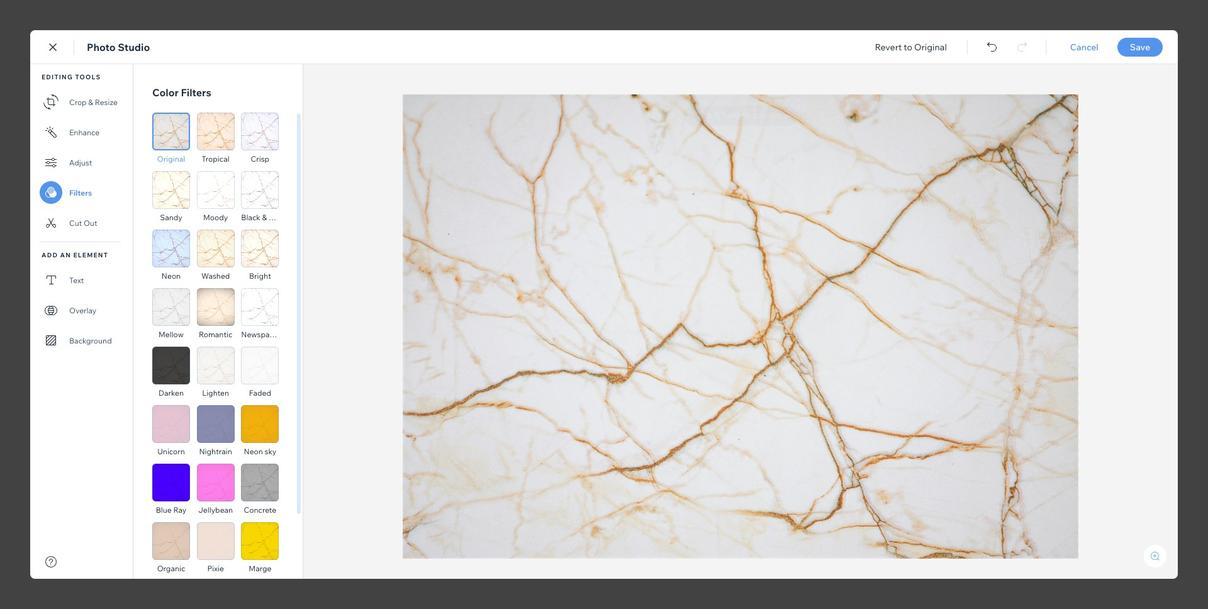 Task type: locate. For each thing, give the bounding box(es) containing it.
tags button
[[17, 291, 39, 329]]

settings button
[[13, 132, 43, 170]]

translate
[[12, 425, 44, 434]]

marble te image
[[395, 206, 861, 526]]

preview button
[[1048, 42, 1080, 54]]

seo
[[20, 213, 36, 223]]

monetize button
[[12, 344, 44, 382]]

notes button
[[1133, 74, 1184, 91]]

publish button
[[1099, 37, 1166, 57]]

add
[[21, 108, 35, 117]]

publish
[[1117, 42, 1148, 53]]

Add a Catchy Title text field
[[395, 116, 847, 140]]

menu
[[0, 72, 56, 442]]

seo button
[[17, 185, 39, 223]]



Task type: describe. For each thing, give the bounding box(es) containing it.
save button
[[965, 42, 1016, 53]]

notes
[[1156, 76, 1180, 88]]

settings
[[13, 161, 43, 170]]

back
[[30, 42, 50, 53]]

translate button
[[12, 397, 44, 434]]

categories button
[[9, 238, 47, 276]]

categories
[[9, 266, 47, 276]]

preview
[[1048, 42, 1080, 54]]

tags
[[20, 319, 36, 329]]

menu containing add
[[0, 72, 56, 442]]

monetize
[[12, 372, 44, 382]]

add button
[[17, 79, 39, 117]]

back button
[[15, 42, 50, 53]]

save
[[980, 42, 1000, 53]]



Task type: vqa. For each thing, say whether or not it's contained in the screenshot.
Save
yes



